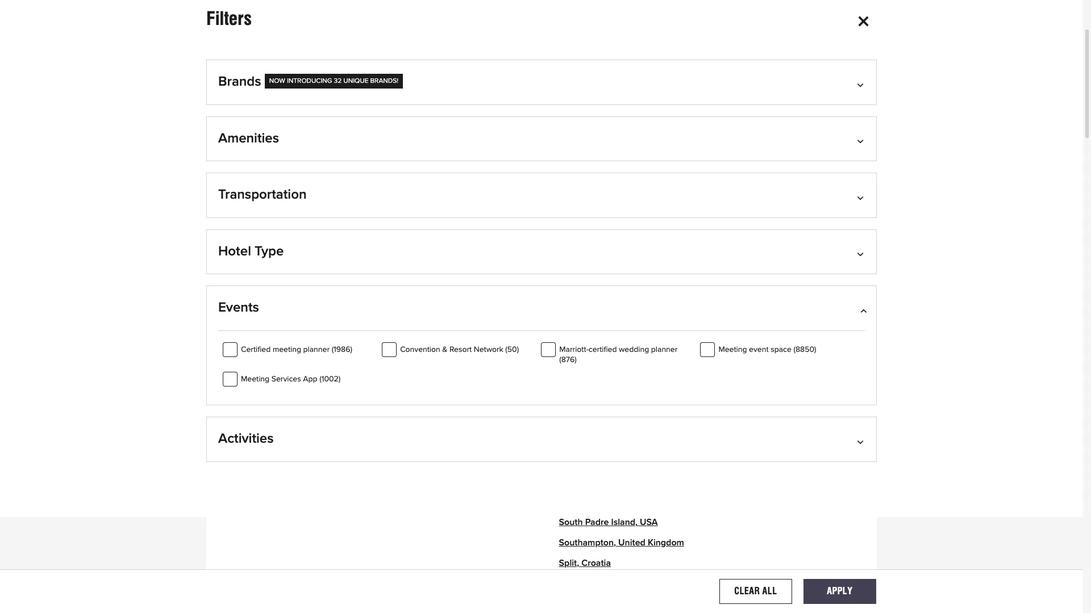 Task type: locate. For each thing, give the bounding box(es) containing it.
0 vertical spatial arrow down image
[[860, 193, 865, 202]]

southampton,
[[559, 539, 616, 548]]

usa up "poland"
[[597, 396, 615, 405]]

usa
[[604, 273, 622, 282], [597, 396, 615, 405], [640, 519, 658, 528]]

meeting for meeting event space (8850)
[[719, 346, 747, 354]]

2 vertical spatial arrow down image
[[860, 249, 865, 259]]

transportation
[[218, 188, 307, 202]]

2 arrow down image from the top
[[860, 136, 865, 145]]

arrow down image
[[860, 80, 865, 89], [860, 136, 865, 145], [860, 249, 865, 259]]

planner left the (1986)
[[303, 346, 330, 354]]

1 vertical spatial meeting
[[241, 376, 269, 384]]

south padre island, usa
[[559, 519, 658, 528]]

1 planner from the left
[[303, 346, 330, 354]]

croatia
[[582, 560, 611, 569]]

transportation heading
[[218, 187, 865, 218]]

apply button
[[804, 580, 876, 605]]

apply
[[827, 586, 853, 597]]

32
[[334, 78, 342, 85]]

sopot,
[[559, 416, 585, 425]]

arrow down image inside hotel type "heading"
[[860, 249, 865, 259]]

3 arrow down image from the top
[[860, 249, 865, 259]]

resort
[[450, 346, 472, 354]]

marriott-
[[559, 346, 589, 354]]

meeting for meeting services app (1002)
[[241, 376, 269, 384]]

(50)
[[506, 346, 519, 354]]

arrow down image for amenities
[[860, 136, 865, 145]]

1 vertical spatial arrow down image
[[860, 136, 865, 145]]

convention
[[400, 346, 440, 354]]

filters
[[206, 7, 252, 30]]

sopot, poland link
[[559, 416, 616, 425]]

0 horizontal spatial meeting
[[241, 376, 269, 384]]

events heading
[[218, 300, 865, 331]]

1 vertical spatial arrow down image
[[860, 437, 865, 446]]

sonoma,
[[559, 396, 595, 405]]

clear all button
[[720, 580, 792, 605]]

meeting
[[719, 346, 747, 354], [241, 376, 269, 384]]

arrow down image inside amenities heading
[[860, 136, 865, 145]]

arrow down image for hotel type
[[860, 249, 865, 259]]

hotel type heading
[[218, 244, 865, 274]]

usa right city,
[[604, 273, 622, 282]]

2 arrow down image from the top
[[860, 437, 865, 446]]

event
[[749, 346, 769, 354]]

meeting left event
[[719, 346, 747, 354]]

skopje, macedonia
[[559, 355, 636, 364]]

planner right the wedding at the right bottom
[[651, 346, 678, 354]]

0 vertical spatial arrow down image
[[860, 80, 865, 89]]

tunisia
[[593, 457, 621, 466]]

meeting down certified
[[241, 376, 269, 384]]

brands
[[218, 75, 261, 89]]

wedding
[[619, 346, 649, 354]]

arrow down image inside the activities heading
[[860, 437, 865, 446]]

padre
[[585, 519, 609, 528]]

planner
[[303, 346, 330, 354], [651, 346, 678, 354]]

arrow down image for transportation
[[860, 193, 865, 202]]

hotel
[[218, 245, 251, 259]]

network
[[474, 346, 503, 354]]

clear all
[[735, 586, 777, 597]]

1 horizontal spatial meeting
[[719, 346, 747, 354]]

2 planner from the left
[[651, 346, 678, 354]]

arrow down image
[[860, 193, 865, 202], [860, 437, 865, 446]]

sousse,
[[559, 457, 591, 466]]

skopje,
[[559, 355, 589, 364]]

1 horizontal spatial planner
[[651, 346, 678, 354]]

city,
[[584, 273, 602, 282]]

(876)
[[559, 356, 577, 364]]

introducing
[[287, 78, 332, 85]]

skopje, macedonia link
[[559, 355, 636, 364]]

1 arrow down image from the top
[[860, 80, 865, 89]]

south padre island, usa link
[[559, 519, 658, 528]]

0 horizontal spatial planner
[[303, 346, 330, 354]]

usa right island, on the right bottom of page
[[640, 519, 658, 528]]

1 arrow down image from the top
[[860, 193, 865, 202]]

marriott-certified wedding planner (876)
[[559, 346, 678, 364]]

app
[[303, 376, 318, 384]]

island,
[[611, 519, 638, 528]]

arrow down image inside transportation heading
[[860, 193, 865, 202]]

southampton, united kingdom link
[[559, 539, 684, 548]]

services
[[272, 376, 301, 384]]

brands now introducing 32 unique brands!
[[218, 75, 398, 89]]

meeting
[[273, 346, 301, 354]]

0 vertical spatial meeting
[[719, 346, 747, 354]]



Task type: describe. For each thing, give the bounding box(es) containing it.
meeting event space (8850)
[[719, 346, 817, 354]]

kingdom
[[648, 539, 684, 548]]

events
[[218, 301, 259, 315]]

certified
[[241, 346, 271, 354]]

meeting services app (1002)
[[241, 376, 341, 384]]

sousse, tunisia link
[[559, 457, 621, 466]]

southampton, united kingdom
[[559, 539, 684, 548]]

hotel type
[[218, 245, 284, 259]]

sioux
[[559, 273, 582, 282]]

brands!
[[370, 78, 398, 85]]

activities
[[218, 433, 274, 446]]

arrow up image
[[860, 306, 865, 315]]

&
[[442, 346, 448, 354]]

south
[[559, 519, 583, 528]]

(1002)
[[320, 376, 341, 384]]

split,
[[559, 560, 579, 569]]

space
[[771, 346, 792, 354]]

split, croatia
[[559, 560, 611, 569]]

united
[[619, 539, 646, 548]]

all
[[763, 586, 777, 597]]

amenities heading
[[218, 131, 865, 161]]

poland
[[588, 416, 616, 425]]

sopot, poland
[[559, 416, 616, 425]]

certified meeting planner (1986)
[[241, 346, 352, 354]]

now
[[269, 78, 285, 85]]

2 vertical spatial usa
[[640, 519, 658, 528]]

sonoma, usa
[[559, 396, 615, 405]]

convention & resort network (50)
[[400, 346, 519, 354]]

activities heading
[[218, 432, 865, 462]]

1 vertical spatial usa
[[597, 396, 615, 405]]

unique
[[344, 78, 369, 85]]

macedonia
[[591, 355, 636, 364]]

arrow down image inside brands "heading"
[[860, 80, 865, 89]]

sioux city, usa link
[[559, 273, 622, 282]]

sioux city, usa
[[559, 273, 622, 282]]

certified
[[589, 346, 617, 354]]

type
[[255, 245, 284, 259]]

planner inside marriott-certified wedding planner (876)
[[651, 346, 678, 354]]

brands heading
[[218, 74, 865, 104]]

0 vertical spatial usa
[[604, 273, 622, 282]]

amenities
[[218, 132, 279, 145]]

clear
[[735, 586, 760, 597]]

(1986)
[[332, 346, 352, 354]]

sousse, tunisia
[[559, 457, 621, 466]]

split, croatia link
[[559, 560, 611, 569]]

arrow down image for activities
[[860, 437, 865, 446]]

(8850)
[[794, 346, 817, 354]]



Task type: vqa. For each thing, say whether or not it's contained in the screenshot.
PHONE icon
no



